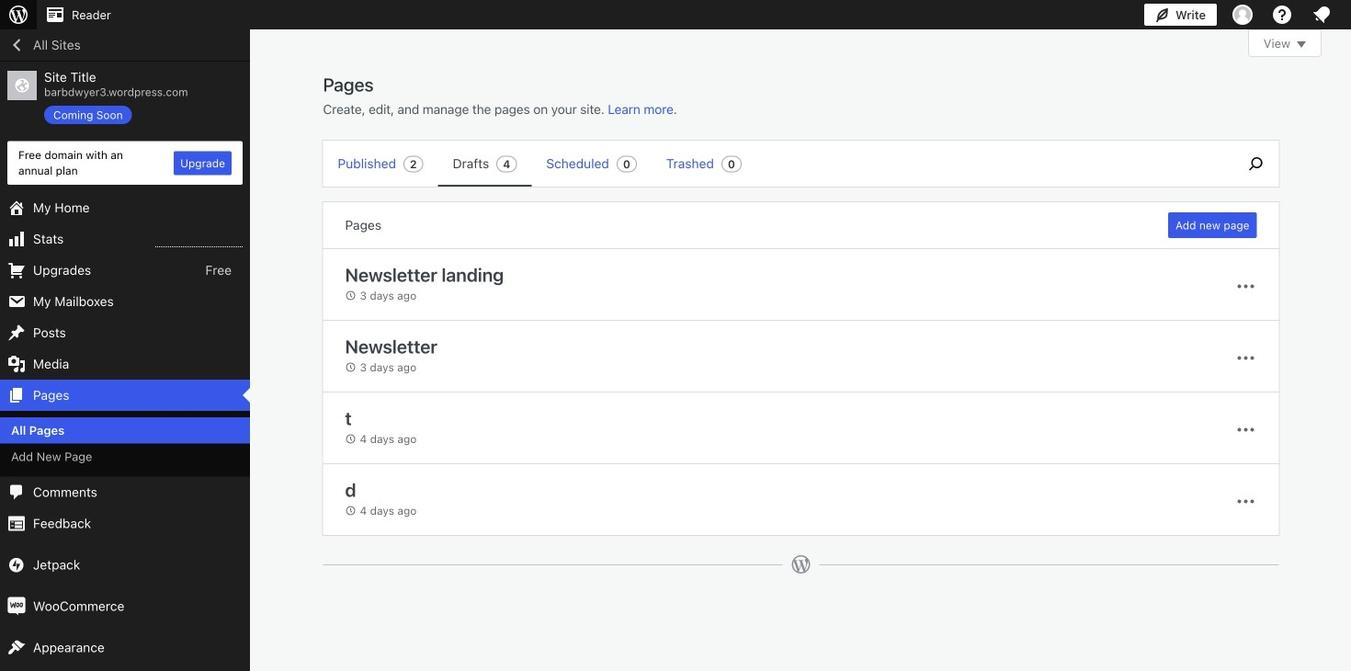 Task type: describe. For each thing, give the bounding box(es) containing it.
highest hourly views 0 image
[[155, 235, 243, 247]]

my profile image
[[1233, 5, 1253, 25]]

2 toggle menu image from the top
[[1235, 347, 1257, 369]]

help image
[[1272, 4, 1294, 26]]

2 toggle menu image from the top
[[1235, 491, 1257, 513]]

2 img image from the top
[[7, 597, 26, 616]]

1 toggle menu image from the top
[[1235, 419, 1257, 441]]

1 toggle menu image from the top
[[1235, 275, 1257, 297]]

open search image
[[1233, 153, 1279, 175]]



Task type: locate. For each thing, give the bounding box(es) containing it.
manage your notifications image
[[1311, 4, 1333, 26]]

manage your sites image
[[7, 4, 29, 26]]

1 vertical spatial toggle menu image
[[1235, 491, 1257, 513]]

toggle menu image
[[1235, 275, 1257, 297], [1235, 347, 1257, 369]]

main content
[[323, 29, 1322, 593]]

menu
[[323, 141, 1224, 187]]

toggle menu image
[[1235, 419, 1257, 441], [1235, 491, 1257, 513]]

img image
[[7, 556, 26, 574], [7, 597, 26, 616]]

1 vertical spatial toggle menu image
[[1235, 347, 1257, 369]]

1 img image from the top
[[7, 556, 26, 574]]

1 vertical spatial img image
[[7, 597, 26, 616]]

0 vertical spatial img image
[[7, 556, 26, 574]]

closed image
[[1297, 41, 1306, 48]]

0 vertical spatial toggle menu image
[[1235, 419, 1257, 441]]

0 vertical spatial toggle menu image
[[1235, 275, 1257, 297]]

None search field
[[1233, 141, 1279, 187]]



Task type: vqa. For each thing, say whether or not it's contained in the screenshot.
first img from the bottom of the page
yes



